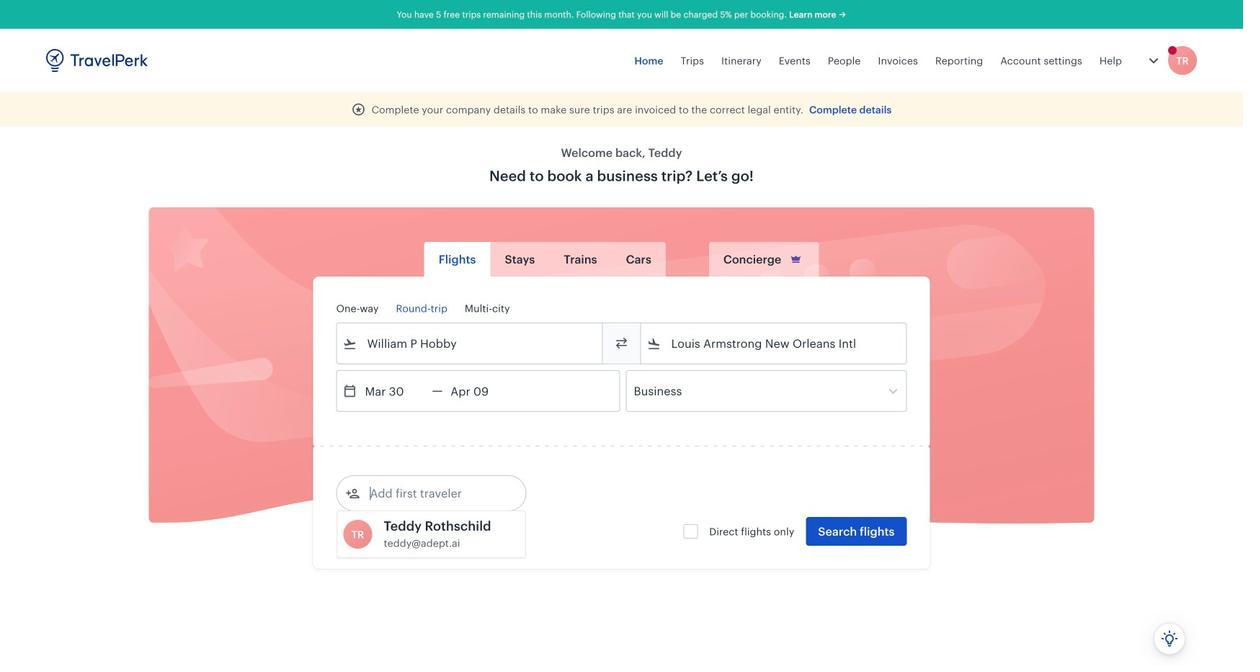 Task type: describe. For each thing, give the bounding box(es) containing it.
Depart text field
[[357, 371, 432, 412]]

Return text field
[[443, 371, 518, 412]]



Task type: vqa. For each thing, say whether or not it's contained in the screenshot.
Depart text box
yes



Task type: locate. For each thing, give the bounding box(es) containing it.
From search field
[[357, 332, 583, 355]]

Add first traveler search field
[[360, 482, 510, 505]]

To search field
[[661, 332, 888, 355]]



